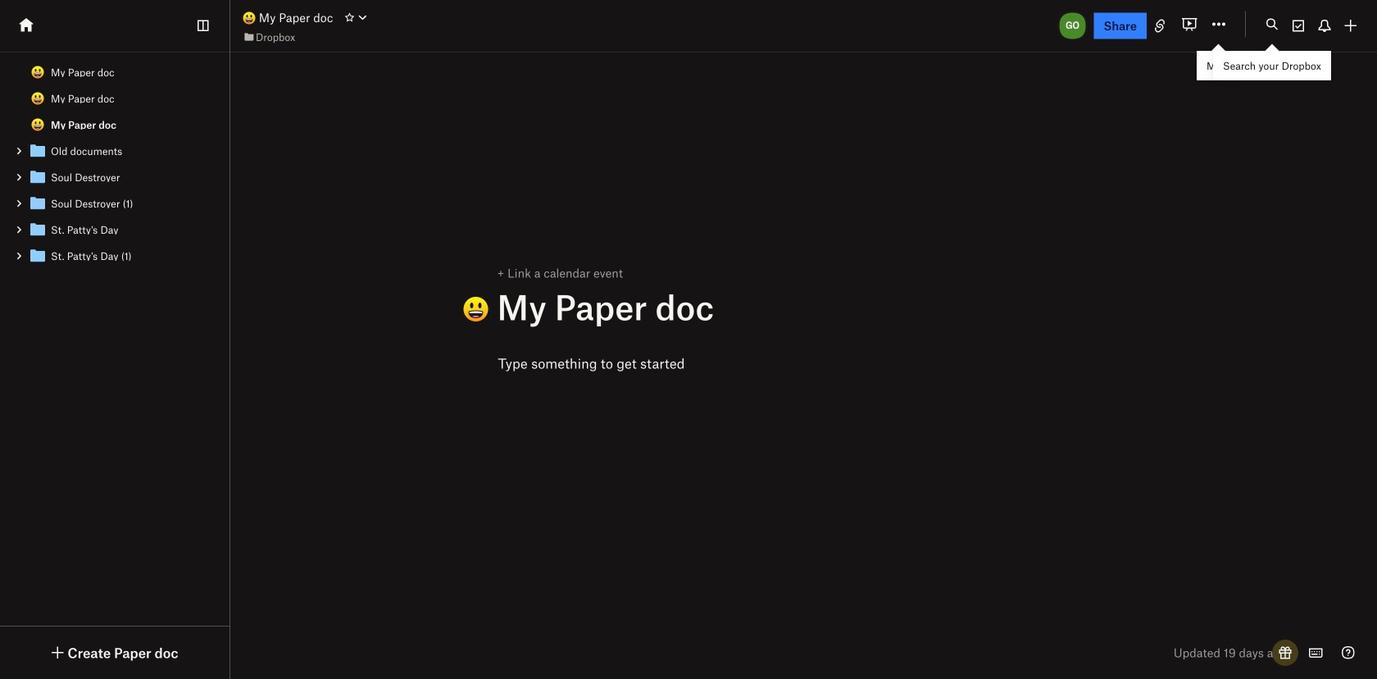 Task type: describe. For each thing, give the bounding box(es) containing it.
grinning face with big eyes image
[[243, 12, 256, 25]]

template content image for expand folder image
[[28, 167, 48, 187]]

3 grinning face with big eyes image from the top
[[31, 118, 44, 131]]

expand folder image
[[13, 171, 25, 183]]

1 expand folder image from the top
[[13, 145, 25, 157]]

1 grinning face with big eyes image from the top
[[31, 66, 44, 79]]

template content image for first expand folder icon from the top
[[28, 141, 48, 161]]



Task type: locate. For each thing, give the bounding box(es) containing it.
template content image
[[28, 194, 48, 213], [28, 246, 48, 266]]

2 grinning face with big eyes image from the top
[[31, 92, 44, 105]]

1 vertical spatial template content image
[[28, 246, 48, 266]]

heading
[[463, 286, 1109, 327]]

1 template content image from the top
[[28, 194, 48, 213]]

0 vertical spatial template content image
[[28, 194, 48, 213]]

1 template content image from the top
[[28, 141, 48, 161]]

3 template content image from the top
[[28, 220, 48, 239]]

template content image for 4th expand folder icon
[[28, 246, 48, 266]]

2 vertical spatial grinning face with big eyes image
[[31, 118, 44, 131]]

template content image
[[28, 141, 48, 161], [28, 167, 48, 187], [28, 220, 48, 239]]

2 template content image from the top
[[28, 246, 48, 266]]

0 vertical spatial grinning face with big eyes image
[[31, 66, 44, 79]]

grinning face with big eyes image
[[31, 66, 44, 79], [31, 92, 44, 105], [31, 118, 44, 131]]

2 expand folder image from the top
[[13, 198, 25, 209]]

1 vertical spatial template content image
[[28, 167, 48, 187]]

/ contents list
[[0, 59, 230, 269]]

1 vertical spatial grinning face with big eyes image
[[31, 92, 44, 105]]

expand folder image
[[13, 145, 25, 157], [13, 198, 25, 209], [13, 224, 25, 235], [13, 250, 25, 262]]

3 expand folder image from the top
[[13, 224, 25, 235]]

template content image for second expand folder icon from the bottom of the / contents list
[[28, 220, 48, 239]]

4 expand folder image from the top
[[13, 250, 25, 262]]

2 template content image from the top
[[28, 167, 48, 187]]

2 vertical spatial template content image
[[28, 220, 48, 239]]

template content image for second expand folder icon from the top
[[28, 194, 48, 213]]

0 vertical spatial template content image
[[28, 141, 48, 161]]



Task type: vqa. For each thing, say whether or not it's contained in the screenshot.
Expand folder image
yes



